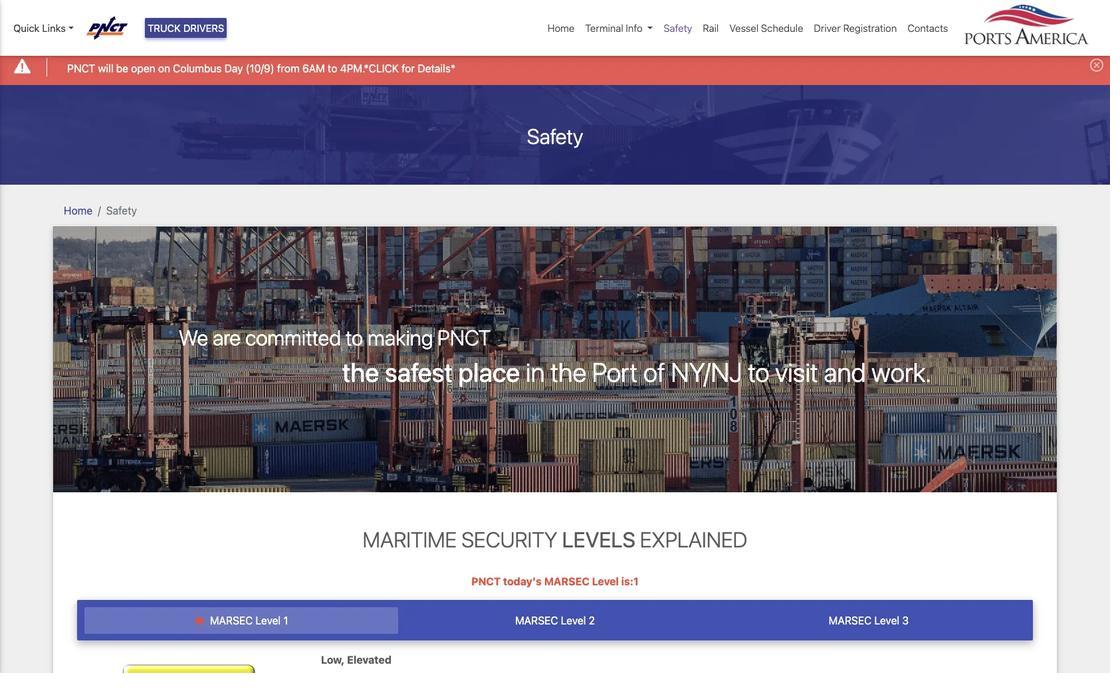 Task type: describe. For each thing, give the bounding box(es) containing it.
rail
[[703, 22, 719, 34]]

1 the from the left
[[342, 356, 379, 387]]

2 vertical spatial to
[[748, 356, 769, 387]]

maritime security levels explained
[[363, 527, 747, 552]]

pnct for pnct will be open on columbus day (10/9) from 6am to 4pm.*click for details*
[[67, 62, 95, 74]]

for
[[402, 62, 415, 74]]

vessel schedule
[[729, 22, 803, 34]]

tab list containing marsec level 1
[[77, 600, 1033, 641]]

of
[[643, 356, 665, 387]]

4pm.*click
[[340, 62, 399, 74]]

ny/nj
[[671, 356, 742, 387]]

from
[[277, 62, 300, 74]]

marsec level 1 link
[[85, 608, 398, 634]]

1 vertical spatial home
[[64, 204, 92, 216]]

to inside alert
[[328, 62, 337, 74]]

columbus
[[173, 62, 222, 74]]

level for marsec level 3
[[874, 615, 899, 627]]

maritime
[[363, 527, 457, 552]]

place
[[458, 356, 520, 387]]

marsec level 2
[[515, 615, 595, 627]]

safest
[[385, 356, 453, 387]]

vessel schedule link
[[724, 15, 809, 41]]

pnct for pnct today's marsec level is:1
[[471, 576, 501, 588]]

pnct today's marsec level is:1
[[471, 576, 639, 588]]

marsec level 1
[[207, 615, 288, 627]]

security
[[461, 527, 557, 552]]

truck drivers link
[[145, 18, 227, 38]]

marsec for marsec level 2
[[515, 615, 558, 627]]

driver
[[814, 22, 841, 34]]

(10/9)
[[246, 62, 274, 74]]

marsec for marsec level 1
[[210, 615, 253, 627]]

2 the from the left
[[551, 356, 586, 387]]

truck
[[148, 22, 181, 34]]

close image
[[1090, 59, 1103, 72]]

terminal info
[[585, 22, 643, 34]]

port
[[592, 356, 638, 387]]

day
[[224, 62, 243, 74]]

work.
[[872, 356, 931, 387]]

2
[[589, 615, 595, 627]]

we are committed to making pnct the safest place in the port of ny/nj to visit and work.
[[179, 325, 931, 387]]

registration
[[843, 22, 897, 34]]

schedule
[[761, 22, 803, 34]]

1 horizontal spatial to
[[346, 325, 363, 351]]

be
[[116, 62, 128, 74]]

low,
[[321, 654, 345, 666]]

1
[[283, 615, 288, 627]]

details*
[[418, 62, 455, 74]]

quick links
[[13, 22, 66, 34]]

open
[[131, 62, 155, 74]]

3
[[902, 615, 909, 627]]



Task type: locate. For each thing, give the bounding box(es) containing it.
level for marsec level 2
[[561, 615, 586, 627]]

marsec left 1
[[210, 615, 253, 627]]

and
[[824, 356, 866, 387]]

0 horizontal spatial safety
[[106, 204, 137, 216]]

pnct left today's
[[471, 576, 501, 588]]

1 horizontal spatial safety
[[527, 123, 583, 149]]

0 vertical spatial pnct
[[67, 62, 95, 74]]

will
[[98, 62, 113, 74]]

marsec inside marsec level 3 'link'
[[829, 615, 872, 627]]

elevated
[[347, 654, 391, 666]]

level inside 'link'
[[874, 615, 899, 627]]

1 vertical spatial pnct
[[438, 325, 491, 351]]

to
[[328, 62, 337, 74], [346, 325, 363, 351], [748, 356, 769, 387]]

level for marsec level 1
[[256, 615, 281, 627]]

making
[[368, 325, 433, 351]]

marsec for marsec level 3
[[829, 615, 872, 627]]

terminal info link
[[580, 15, 658, 41]]

home
[[548, 22, 575, 34], [64, 204, 92, 216]]

truck drivers
[[148, 22, 224, 34]]

contacts
[[908, 22, 948, 34]]

1 vertical spatial home link
[[64, 204, 92, 216]]

2 vertical spatial safety
[[106, 204, 137, 216]]

0 vertical spatial safety
[[664, 22, 692, 34]]

to left making
[[346, 325, 363, 351]]

safety link
[[658, 15, 697, 41]]

1 horizontal spatial the
[[551, 356, 586, 387]]

pnct up place on the bottom of page
[[438, 325, 491, 351]]

safety
[[664, 22, 692, 34], [527, 123, 583, 149], [106, 204, 137, 216]]

0 horizontal spatial to
[[328, 62, 337, 74]]

0 vertical spatial home
[[548, 22, 575, 34]]

pnct inside alert
[[67, 62, 95, 74]]

0 vertical spatial home link
[[542, 15, 580, 41]]

committed
[[245, 325, 341, 351]]

rail link
[[697, 15, 724, 41]]

2 vertical spatial pnct
[[471, 576, 501, 588]]

marsec inside marsec level 2 link
[[515, 615, 558, 627]]

2 horizontal spatial to
[[748, 356, 769, 387]]

info
[[626, 22, 643, 34]]

tab list
[[77, 600, 1033, 641]]

the down making
[[342, 356, 379, 387]]

pnct will be open on columbus day (10/9) from 6am to 4pm.*click for details* alert
[[0, 49, 1110, 85]]

1 horizontal spatial home link
[[542, 15, 580, 41]]

explained
[[640, 527, 747, 552]]

the right "in"
[[551, 356, 586, 387]]

marsec level 2 link
[[398, 608, 712, 634]]

level left is:1
[[592, 576, 619, 588]]

terminal
[[585, 22, 623, 34]]

home link
[[542, 15, 580, 41], [64, 204, 92, 216]]

drivers
[[183, 22, 224, 34]]

levels
[[562, 527, 635, 552]]

today's
[[503, 576, 542, 588]]

level left 1
[[256, 615, 281, 627]]

level left 3
[[874, 615, 899, 627]]

0 horizontal spatial the
[[342, 356, 379, 387]]

marsec down today's
[[515, 615, 558, 627]]

low, elevated
[[321, 654, 391, 666]]

to right "6am"
[[328, 62, 337, 74]]

visit
[[775, 356, 818, 387]]

in
[[526, 356, 545, 387]]

safety inside "link"
[[664, 22, 692, 34]]

marsec left 3
[[829, 615, 872, 627]]

are
[[213, 325, 241, 351]]

1 horizontal spatial home
[[548, 22, 575, 34]]

quick
[[13, 22, 39, 34]]

links
[[42, 22, 66, 34]]

marsec level 3 link
[[712, 608, 1025, 634]]

pnct left the will
[[67, 62, 95, 74]]

quick links link
[[13, 21, 74, 36]]

we
[[179, 325, 208, 351]]

0 vertical spatial to
[[328, 62, 337, 74]]

1 vertical spatial safety
[[527, 123, 583, 149]]

pnct will be open on columbus day (10/9) from 6am to 4pm.*click for details* link
[[67, 60, 455, 76]]

marsec inside marsec level 1 link
[[210, 615, 253, 627]]

pnct
[[67, 62, 95, 74], [438, 325, 491, 351], [471, 576, 501, 588]]

marsec up marsec level 2 link
[[544, 576, 589, 588]]

marsec level 3
[[829, 615, 909, 627]]

driver registration link
[[809, 15, 902, 41]]

level left 2
[[561, 615, 586, 627]]

to left visit
[[748, 356, 769, 387]]

driver registration
[[814, 22, 897, 34]]

0 horizontal spatial home
[[64, 204, 92, 216]]

1 vertical spatial to
[[346, 325, 363, 351]]

2 horizontal spatial safety
[[664, 22, 692, 34]]

on
[[158, 62, 170, 74]]

the
[[342, 356, 379, 387], [551, 356, 586, 387]]

pnct inside we are committed to making pnct the safest place in the port of ny/nj to visit and work.
[[438, 325, 491, 351]]

6am
[[302, 62, 325, 74]]

vessel
[[729, 22, 759, 34]]

pnct will be open on columbus day (10/9) from 6am to 4pm.*click for details*
[[67, 62, 455, 74]]

contacts link
[[902, 15, 953, 41]]

is:1
[[621, 576, 639, 588]]

marsec
[[544, 576, 589, 588], [210, 615, 253, 627], [515, 615, 558, 627], [829, 615, 872, 627]]

level
[[592, 576, 619, 588], [256, 615, 281, 627], [561, 615, 586, 627], [874, 615, 899, 627]]

0 horizontal spatial home link
[[64, 204, 92, 216]]



Task type: vqa. For each thing, say whether or not it's contained in the screenshot.
Email Address
no



